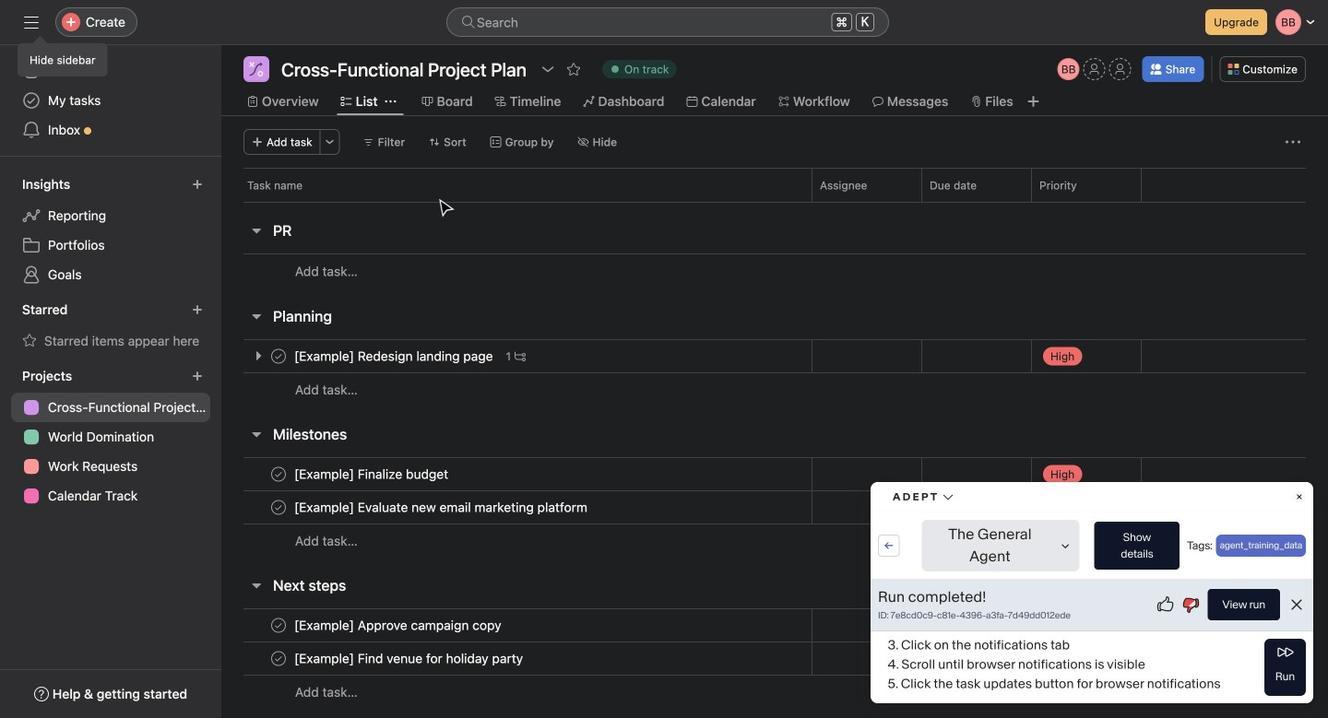 Task type: describe. For each thing, give the bounding box(es) containing it.
manage project members image
[[1058, 58, 1080, 80]]

hide sidebar image
[[24, 15, 39, 30]]

[example] finalize budget cell
[[221, 458, 812, 492]]

header milestones tree grid
[[221, 458, 1328, 558]]

header next steps tree grid
[[221, 609, 1328, 709]]

2 collapse task list for this group image from the top
[[249, 578, 264, 593]]

collapse task list for this group image for mark complete option within [example] redesign landing page cell
[[249, 309, 264, 324]]

mark complete image for mark complete checkbox in the [example] find venue for holiday party cell
[[268, 648, 290, 670]]

[example] redesign landing page cell
[[221, 339, 812, 374]]

collapse task list for this group image for task name text box within [example] finalize budget cell
[[249, 427, 264, 442]]

[example] approve campaign copy cell
[[221, 609, 812, 643]]

add to starred image
[[566, 62, 581, 77]]

1 horizontal spatial more actions image
[[1286, 135, 1301, 149]]

[example] find venue for holiday party cell
[[221, 642, 812, 676]]

projects element
[[0, 360, 221, 515]]

header planning tree grid
[[221, 339, 1328, 407]]

line_and_symbols image
[[249, 62, 264, 77]]

task name text field for the header milestones tree grid
[[291, 499, 593, 517]]

1 subtask image
[[515, 351, 526, 362]]

mark complete image for mark complete option within [example] redesign landing page cell
[[268, 345, 290, 368]]

mark complete checkbox for task name text box within [example] finalize budget cell
[[268, 464, 290, 486]]



Task type: vqa. For each thing, say whether or not it's contained in the screenshot.
4th Mark complete checkbox
no



Task type: locate. For each thing, give the bounding box(es) containing it.
1 vertical spatial collapse task list for this group image
[[249, 427, 264, 442]]

3 mark complete image from the top
[[268, 615, 290, 637]]

mark complete checkbox inside [example] approve campaign copy "cell"
[[268, 615, 290, 637]]

0 vertical spatial mark complete checkbox
[[268, 345, 290, 368]]

0 vertical spatial collapse task list for this group image
[[249, 309, 264, 324]]

mark complete image
[[268, 345, 290, 368], [268, 497, 290, 519], [268, 615, 290, 637], [268, 648, 290, 670]]

Task name text field
[[291, 465, 454, 484], [291, 617, 507, 635]]

add tab image
[[1026, 94, 1041, 109]]

1 mark complete checkbox from the top
[[268, 464, 290, 486]]

task name text field for the header next steps tree grid
[[291, 650, 529, 668]]

0 vertical spatial mark complete checkbox
[[268, 464, 290, 486]]

task name text field inside [example] approve campaign copy "cell"
[[291, 617, 507, 635]]

3 task name text field from the top
[[291, 650, 529, 668]]

more actions image
[[1286, 135, 1301, 149], [324, 137, 335, 148]]

1 vertical spatial task name text field
[[291, 617, 507, 635]]

1 collapse task list for this group image from the top
[[249, 309, 264, 324]]

task name text field inside [example] find venue for holiday party cell
[[291, 650, 529, 668]]

task name text field for task name text field in [example] find venue for holiday party cell
[[291, 617, 507, 635]]

mark complete checkbox down mark complete image at the left bottom
[[268, 497, 290, 519]]

insights element
[[0, 168, 221, 293]]

mark complete checkbox inside [example] evaluate new email marketing platform cell
[[268, 497, 290, 519]]

2 vertical spatial mark complete checkbox
[[268, 648, 290, 670]]

Mark complete checkbox
[[268, 345, 290, 368], [268, 497, 290, 519]]

new insights image
[[192, 179, 203, 190]]

add items to starred image
[[192, 304, 203, 315]]

mark complete image inside [example] find venue for holiday party cell
[[268, 648, 290, 670]]

2 mark complete checkbox from the top
[[268, 615, 290, 637]]

task name text field for task name text field in the [example] evaluate new email marketing platform cell
[[291, 465, 454, 484]]

task name text field inside [example] finalize budget cell
[[291, 465, 454, 484]]

task name text field inside [example] redesign landing page cell
[[291, 347, 499, 366]]

mark complete checkbox inside [example] redesign landing page cell
[[268, 345, 290, 368]]

1 mark complete image from the top
[[268, 345, 290, 368]]

starred element
[[0, 293, 221, 360]]

collapse task list for this group image
[[249, 223, 264, 238], [249, 578, 264, 593]]

2 mark complete checkbox from the top
[[268, 497, 290, 519]]

3 mark complete checkbox from the top
[[268, 648, 290, 670]]

Search tasks, projects, and more text field
[[446, 7, 889, 37]]

Task name text field
[[291, 347, 499, 366], [291, 499, 593, 517], [291, 650, 529, 668]]

None field
[[446, 7, 889, 37]]

1 mark complete checkbox from the top
[[268, 345, 290, 368]]

2 vertical spatial task name text field
[[291, 650, 529, 668]]

1 collapse task list for this group image from the top
[[249, 223, 264, 238]]

mark complete checkbox right expand subtask list for the task [example] redesign landing page icon at left
[[268, 345, 290, 368]]

show options image
[[541, 62, 555, 77]]

None text field
[[277, 56, 531, 82]]

2 task name text field from the top
[[291, 499, 593, 517]]

tooltip
[[18, 39, 107, 76]]

mark complete image inside [example] evaluate new email marketing platform cell
[[268, 497, 290, 519]]

mark complete image for mark complete option inside [example] evaluate new email marketing platform cell
[[268, 497, 290, 519]]

4 mark complete image from the top
[[268, 648, 290, 670]]

2 task name text field from the top
[[291, 617, 507, 635]]

collapse task list for this group image up expand subtask list for the task [example] redesign landing page icon at left
[[249, 309, 264, 324]]

2 collapse task list for this group image from the top
[[249, 427, 264, 442]]

mark complete image
[[268, 464, 290, 486]]

tab actions image
[[385, 96, 396, 107]]

mark complete image for mark complete checkbox within the [example] approve campaign copy "cell"
[[268, 615, 290, 637]]

collapse task list for this group image
[[249, 309, 264, 324], [249, 427, 264, 442]]

mark complete checkbox inside [example] find venue for holiday party cell
[[268, 648, 290, 670]]

2 mark complete image from the top
[[268, 497, 290, 519]]

collapse task list for this group image down expand subtask list for the task [example] redesign landing page icon at left
[[249, 427, 264, 442]]

Mark complete checkbox
[[268, 464, 290, 486], [268, 615, 290, 637], [268, 648, 290, 670]]

1 vertical spatial mark complete checkbox
[[268, 615, 290, 637]]

mark complete image inside [example] approve campaign copy "cell"
[[268, 615, 290, 637]]

0 vertical spatial task name text field
[[291, 465, 454, 484]]

row
[[221, 168, 1328, 202], [244, 201, 1306, 203], [221, 254, 1328, 289], [221, 339, 1328, 374], [221, 373, 1328, 407], [221, 458, 1328, 492], [221, 491, 1328, 525], [221, 524, 1328, 558], [221, 609, 1328, 643], [221, 642, 1328, 676], [221, 675, 1328, 709]]

0 horizontal spatial more actions image
[[324, 137, 335, 148]]

1 vertical spatial collapse task list for this group image
[[249, 578, 264, 593]]

mark complete checkbox inside [example] finalize budget cell
[[268, 464, 290, 486]]

task name text field inside [example] evaluate new email marketing platform cell
[[291, 499, 593, 517]]

expand subtask list for the task [example] redesign landing page image
[[251, 349, 266, 363]]

1 vertical spatial mark complete checkbox
[[268, 497, 290, 519]]

1 task name text field from the top
[[291, 347, 499, 366]]

0 vertical spatial collapse task list for this group image
[[249, 223, 264, 238]]

global element
[[0, 45, 221, 156]]

1 task name text field from the top
[[291, 465, 454, 484]]

0 vertical spatial task name text field
[[291, 347, 499, 366]]

new project or portfolio image
[[192, 371, 203, 382]]

mark complete checkbox for task name text box within [example] approve campaign copy "cell"
[[268, 615, 290, 637]]

1 vertical spatial task name text field
[[291, 499, 593, 517]]

mark complete checkbox for task name text field in [example] find venue for holiday party cell
[[268, 648, 290, 670]]

[example] evaluate new email marketing platform cell
[[221, 491, 812, 525]]



